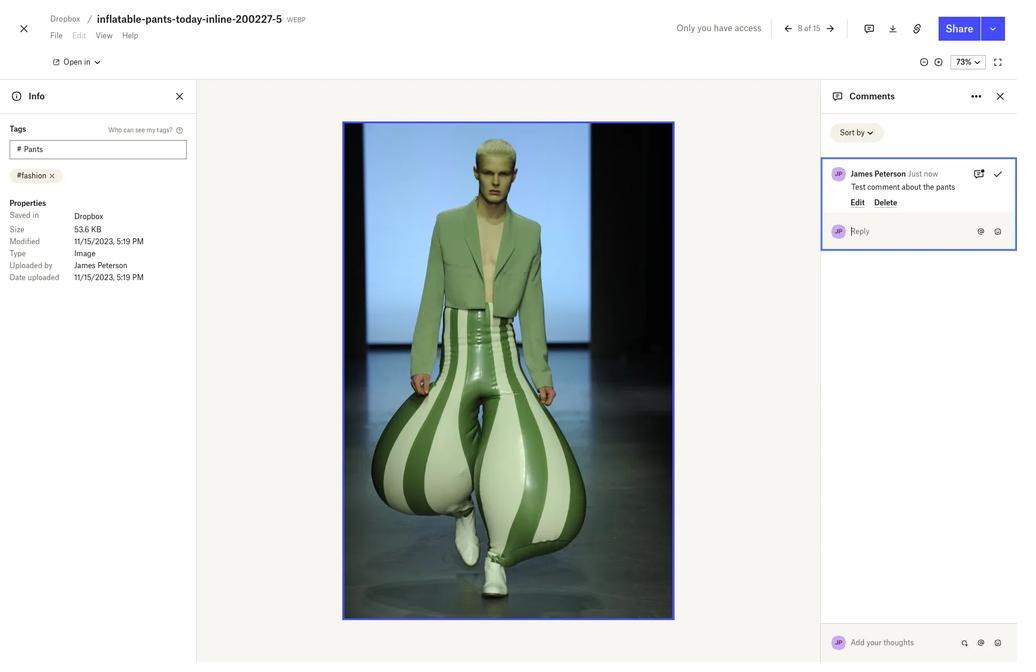 Task type: vqa. For each thing, say whether or not it's contained in the screenshot.
Folder info menu item
no



Task type: describe. For each thing, give the bounding box(es) containing it.
only you have access
[[677, 23, 762, 33]]

to for microsoft_pride_21_neutrois.jpg
[[819, 481, 825, 488]]

uploaded for microsoft_pride_21_neutrois.jpg
[[790, 481, 818, 488]]

53.6 kb
[[74, 225, 101, 234]]

peterson for james peterson just now
[[875, 169, 906, 178]]

tags?
[[157, 126, 172, 133]]

upload successful! alert
[[738, 357, 1002, 662]]

saved in
[[10, 211, 39, 220]]

row containing uploaded by
[[10, 260, 187, 272]]

dropbox link
[[74, 211, 103, 223]]

pants-
[[145, 13, 176, 25]]

just
[[908, 169, 922, 178]]

to for microsoft_pride_21_demisexual.jpg
[[819, 411, 825, 418]]

/
[[87, 14, 92, 24]]

can
[[123, 126, 134, 133]]

uploaded for microsoft_pride_21_demisexual.jpg
[[790, 411, 818, 418]]

help button
[[117, 26, 143, 45]]

pm for peterson
[[132, 273, 144, 282]]

row containing saved in
[[10, 210, 187, 224]]

date uploaded
[[10, 273, 59, 282]]

row containing size
[[10, 224, 187, 236]]

view button
[[91, 26, 117, 45]]

sort
[[840, 128, 855, 137]]

upload
[[783, 630, 812, 640]]

microsoft_pride_21_pansexual.jpg
[[767, 573, 884, 582]]

add your thoughts image
[[851, 636, 948, 650]]

to for microsoft_pride_21_pansexual.jpg
[[819, 587, 825, 594]]

microsoft_pride_21_neutrois.jpg uploaded to
[[767, 468, 879, 488]]

file button
[[45, 26, 67, 45]]

73%
[[957, 57, 972, 66]]

#fashion button
[[10, 169, 63, 183]]

uploaded for microsoft_pride_21_pansexual.jpg
[[790, 587, 818, 594]]

close image
[[17, 19, 31, 38]]

microsoft_pride_21_pride_flag.jpg
[[767, 503, 885, 512]]

the
[[923, 183, 934, 192]]

open in button
[[45, 53, 107, 72]]

dropbox for dropbox dropdown button
[[50, 14, 80, 23]]

close right sidebar image
[[993, 89, 1008, 104]]

copy link
[[944, 615, 977, 624]]

microsoft_pride_21_bisexual.jpg
[[767, 432, 878, 441]]

in for saved in
[[33, 211, 39, 220]]

edit button
[[851, 198, 865, 208]]

pants
[[936, 183, 955, 192]]

dropbox button
[[45, 12, 85, 26]]

microsoft_pride_21_pansexual.jpg uploaded to
[[767, 573, 884, 594]]

sort by
[[840, 128, 865, 137]]

today-
[[176, 13, 206, 25]]

#fashion
[[17, 171, 46, 180]]

11/15/2023, 5:19 pm for kb
[[74, 237, 144, 246]]

modified
[[10, 237, 40, 246]]

open in
[[63, 57, 90, 66]]

jp for reply
[[835, 227, 842, 235]]

microsoft_pride_21_neutrois.jpg
[[767, 468, 879, 477]]

peterson for james peterson
[[98, 261, 127, 270]]

copy link button
[[938, 612, 983, 627]]

james peterson
[[74, 261, 127, 270]]

jp for add your thoughts
[[835, 639, 842, 647]]

you
[[697, 23, 712, 33]]

73% button
[[951, 55, 986, 69]]

inflatable-
[[97, 13, 145, 25]]

in for open in
[[84, 57, 90, 66]]

comments
[[849, 91, 895, 101]]

upload successful! all items successfully uploaded
[[783, 630, 890, 650]]

share button
[[939, 17, 981, 41]]

200227-
[[236, 13, 276, 25]]

8 of 15
[[798, 24, 821, 33]]

all
[[783, 641, 792, 650]]

0 vertical spatial uploaded
[[28, 273, 59, 282]]

11/15/2023, 5:19 pm for peterson
[[74, 273, 144, 282]]

successfully
[[815, 641, 857, 650]]

see
[[135, 126, 145, 133]]

microsoft_pride_21_intersex.jpg
[[767, 538, 877, 547]]

access
[[735, 23, 762, 33]]

microsoft_pride_21_demisexual.jpg uploaded to
[[767, 397, 890, 418]]

successful!
[[814, 630, 861, 640]]

row containing date uploaded
[[10, 272, 187, 284]]

who can see my tags? image
[[175, 126, 184, 135]]



Task type: locate. For each thing, give the bounding box(es) containing it.
1 to from the top
[[819, 411, 825, 418]]

reply image
[[851, 225, 964, 238]]

james inside table
[[74, 261, 96, 270]]

5:19 for 53.6 kb
[[117, 237, 130, 246]]

0 vertical spatial jp
[[835, 170, 842, 178]]

uploaded inside microsoft_pride_21_demisexual.jpg uploaded to
[[790, 411, 818, 418]]

jp left reply on the right of the page
[[835, 227, 842, 235]]

2 pm from the top
[[132, 273, 144, 282]]

1 horizontal spatial by
[[857, 128, 865, 137]]

dropbox up "file"
[[50, 14, 80, 23]]

1 vertical spatial jp
[[835, 227, 842, 235]]

comment
[[867, 183, 900, 192]]

jp left add
[[835, 639, 842, 647]]

james down image
[[74, 261, 96, 270]]

Add your thoughts text field
[[851, 633, 957, 653]]

who can see my tags?
[[108, 126, 172, 133]]

james peterson just now
[[851, 169, 938, 178]]

0 vertical spatial in
[[84, 57, 90, 66]]

2 11/15/2023, from the top
[[74, 273, 115, 282]]

dropbox for dropbox link
[[74, 212, 103, 221]]

copy
[[944, 615, 962, 624]]

row down dropbox link
[[10, 224, 187, 236]]

pm
[[132, 237, 144, 246], [132, 273, 144, 282]]

11/15/2023, down james peterson on the top left of the page
[[74, 273, 115, 282]]

11/15/2023, for peterson
[[74, 273, 115, 282]]

row down image
[[10, 260, 187, 272]]

jp down sort
[[835, 170, 842, 178]]

4 row from the top
[[10, 248, 187, 260]]

info
[[29, 91, 45, 101]]

share
[[946, 23, 973, 35]]

to down microsoft_pride_21_intersex.jpg
[[819, 552, 825, 559]]

file
[[50, 31, 63, 40]]

table containing saved in
[[10, 210, 187, 284]]

5:19 down james peterson on the top left of the page
[[117, 273, 130, 282]]

james for james peterson just now
[[851, 169, 873, 178]]

delete
[[874, 198, 897, 207]]

inline-
[[206, 13, 236, 25]]

1 vertical spatial 5:19
[[117, 273, 130, 282]]

james for james peterson
[[74, 261, 96, 270]]

microsoft_pride_21_demisexual.jpg
[[767, 397, 890, 406]]

4 to from the top
[[819, 517, 825, 524]]

test
[[851, 183, 866, 192]]

uploaded down microsoft_pride_21_neutrois.jpg
[[790, 481, 818, 488]]

3 row from the top
[[10, 236, 187, 248]]

to inside microsoft_pride_21_pansexual.jpg uploaded to
[[819, 587, 825, 594]]

now
[[924, 169, 938, 178]]

5 row from the top
[[10, 260, 187, 272]]

add your thoughts
[[851, 638, 914, 647]]

pm for kb
[[132, 237, 144, 246]]

my
[[147, 126, 155, 133]]

0 horizontal spatial james
[[74, 261, 96, 270]]

in down properties
[[33, 211, 39, 220]]

uploaded down type
[[10, 261, 42, 270]]

2 jp from the top
[[835, 227, 842, 235]]

8
[[798, 24, 803, 33]]

microsoft_pride_21_lesbian.jpg
[[767, 609, 876, 618]]

image
[[74, 249, 95, 258]]

1 vertical spatial by
[[44, 261, 52, 270]]

to for microsoft_pride_21_intersex.jpg
[[819, 552, 825, 559]]

type
[[10, 249, 26, 258]]

0 vertical spatial pm
[[132, 237, 144, 246]]

only
[[677, 23, 695, 33]]

items
[[794, 641, 813, 650]]

who
[[108, 126, 122, 133]]

test comment about the pants
[[851, 183, 955, 192]]

1 11/15/2023, 5:19 pm from the top
[[74, 237, 144, 246]]

uploaded down microsoft_pride_21_bisexual.jpg
[[790, 446, 818, 453]]

dropbox inside dropdown button
[[50, 14, 80, 23]]

1 horizontal spatial james
[[851, 169, 873, 178]]

1 pm from the top
[[132, 237, 144, 246]]

0 vertical spatial 11/15/2023,
[[74, 237, 115, 246]]

of
[[804, 24, 811, 33]]

in
[[84, 57, 90, 66], [33, 211, 39, 220]]

in right open
[[84, 57, 90, 66]]

0 vertical spatial by
[[857, 128, 865, 137]]

uploaded down microsoft_pride_21_intersex.jpg
[[790, 552, 818, 559]]

your
[[867, 638, 882, 647]]

to down microsoft_pride_21_pride_flag.jpg
[[819, 517, 825, 524]]

1 vertical spatial peterson
[[98, 261, 127, 270]]

uploaded inside microsoft_pride_21_neutrois.jpg uploaded to
[[790, 481, 818, 488]]

1 vertical spatial uploaded
[[858, 641, 890, 650]]

edit
[[851, 198, 865, 207]]

to down microsoft_pride_21_pansexual.jpg
[[819, 587, 825, 594]]

5
[[276, 13, 282, 25]]

uploaded inside upload successful! all items successfully uploaded
[[858, 641, 890, 650]]

11/15/2023,
[[74, 237, 115, 246], [74, 273, 115, 282]]

0 vertical spatial james
[[851, 169, 873, 178]]

11/15/2023, down kb
[[74, 237, 115, 246]]

5:19 up james peterson on the top left of the page
[[117, 237, 130, 246]]

to inside microsoft_pride_21_intersex.jpg uploaded to
[[819, 552, 825, 559]]

11/15/2023, 5:19 pm
[[74, 237, 144, 246], [74, 273, 144, 282]]

row containing modified
[[10, 236, 187, 248]]

11/15/2023, for kb
[[74, 237, 115, 246]]

to inside microsoft_pride_21_bisexual.jpg uploaded to
[[819, 446, 825, 453]]

0 horizontal spatial peterson
[[98, 261, 127, 270]]

james up "test"
[[851, 169, 873, 178]]

row down kb
[[10, 236, 187, 248]]

1 horizontal spatial uploaded
[[858, 641, 890, 650]]

0 vertical spatial 5:19
[[117, 237, 130, 246]]

6 to from the top
[[819, 587, 825, 594]]

add
[[851, 638, 865, 647]]

11/15/2023, 5:19 pm down kb
[[74, 237, 144, 246]]

table
[[10, 210, 187, 284]]

peterson inside table
[[98, 261, 127, 270]]

5 to from the top
[[819, 552, 825, 559]]

1 horizontal spatial in
[[84, 57, 90, 66]]

to down microsoft_pride_21_bisexual.jpg
[[819, 446, 825, 453]]

3 to from the top
[[819, 481, 825, 488]]

3 jp from the top
[[835, 639, 842, 647]]

0 vertical spatial dropbox
[[50, 14, 80, 23]]

reply
[[851, 227, 870, 236]]

15
[[813, 24, 821, 33]]

2 row from the top
[[10, 224, 187, 236]]

1 horizontal spatial peterson
[[875, 169, 906, 178]]

by right sort
[[857, 128, 865, 137]]

uploaded inside microsoft_pride_21_pansexual.jpg uploaded to
[[790, 587, 818, 594]]

peterson down kb
[[98, 261, 127, 270]]

link
[[964, 615, 977, 624]]

by for uploaded by
[[44, 261, 52, 270]]

uploaded for microsoft_pride_21_bisexual.jpg
[[790, 446, 818, 453]]

microsoft_pride_21_intersex.jpg uploaded to
[[767, 538, 877, 559]]

tags
[[10, 125, 26, 133]]

row
[[10, 210, 187, 224], [10, 224, 187, 236], [10, 236, 187, 248], [10, 248, 187, 260], [10, 260, 187, 272], [10, 272, 187, 284]]

peterson up comment
[[875, 169, 906, 178]]

row up james peterson on the top left of the page
[[10, 248, 187, 260]]

view
[[96, 31, 113, 40]]

date
[[10, 273, 26, 282]]

uploaded down microsoft_pride_21_pansexual.jpg
[[790, 587, 818, 594]]

size
[[10, 225, 24, 234]]

to inside microsoft_pride_21_demisexual.jpg uploaded to
[[819, 411, 825, 418]]

uploaded
[[28, 273, 59, 282], [858, 641, 890, 650]]

2 vertical spatial jp
[[835, 639, 842, 647]]

53.6
[[74, 225, 89, 234]]

open
[[63, 57, 82, 66]]

to for microsoft_pride_21_pride_flag.jpg
[[819, 517, 825, 524]]

uploaded for microsoft_pride_21_pride_flag.jpg
[[790, 517, 818, 524]]

uploaded down microsoft_pride_21_demisexual.jpg
[[790, 411, 818, 418]]

/ inflatable-pants-today-inline-200227-5 webp
[[87, 13, 306, 25]]

in inside dropdown button
[[84, 57, 90, 66]]

uploaded inside microsoft_pride_21_intersex.jpg uploaded to
[[790, 552, 818, 559]]

Add a tag text field
[[24, 143, 180, 156]]

2 11/15/2023, 5:19 pm from the top
[[74, 273, 144, 282]]

by for sort by
[[857, 128, 865, 137]]

uploaded inside microsoft_pride_21_pride_flag.jpg uploaded to
[[790, 517, 818, 524]]

by
[[857, 128, 865, 137], [44, 261, 52, 270]]

to down microsoft_pride_21_neutrois.jpg
[[819, 481, 825, 488]]

microsoft_pride_21_bisexual.jpg uploaded to
[[767, 432, 878, 453]]

#
[[17, 145, 22, 154]]

0 vertical spatial peterson
[[875, 169, 906, 178]]

1 row from the top
[[10, 210, 187, 224]]

0 horizontal spatial uploaded
[[28, 273, 59, 282]]

sort by button
[[830, 123, 884, 142]]

to inside microsoft_pride_21_neutrois.jpg uploaded to
[[819, 481, 825, 488]]

microsoft_pride_21_pride_flag.jpg uploaded to
[[767, 503, 885, 524]]

jp
[[835, 170, 842, 178], [835, 227, 842, 235], [835, 639, 842, 647]]

6 row from the top
[[10, 272, 187, 284]]

5:19
[[117, 237, 130, 246], [117, 273, 130, 282]]

by up date uploaded on the top left
[[44, 261, 52, 270]]

about
[[902, 183, 921, 192]]

kb
[[91, 225, 101, 234]]

Reply text field
[[851, 222, 974, 241]]

row containing type
[[10, 248, 187, 260]]

row down james peterson on the top left of the page
[[10, 272, 187, 284]]

dropbox up 53.6 kb
[[74, 212, 103, 221]]

2 5:19 from the top
[[117, 273, 130, 282]]

peterson
[[875, 169, 906, 178], [98, 261, 127, 270]]

close left sidebar image
[[172, 89, 187, 104]]

delete button
[[874, 198, 897, 208]]

uploaded down microsoft_pride_21_pride_flag.jpg
[[790, 517, 818, 524]]

uploaded for microsoft_pride_21_intersex.jpg
[[790, 552, 818, 559]]

1 vertical spatial in
[[33, 211, 39, 220]]

help
[[122, 31, 138, 40]]

0 vertical spatial 11/15/2023, 5:19 pm
[[74, 237, 144, 246]]

2 to from the top
[[819, 446, 825, 453]]

11/15/2023, 5:19 pm down james peterson on the top left of the page
[[74, 273, 144, 282]]

uploaded inside table
[[10, 261, 42, 270]]

to
[[819, 411, 825, 418], [819, 446, 825, 453], [819, 481, 825, 488], [819, 517, 825, 524], [819, 552, 825, 559], [819, 587, 825, 594]]

to for microsoft_pride_21_bisexual.jpg
[[819, 446, 825, 453]]

1 11/15/2023, from the top
[[74, 237, 115, 246]]

5:19 for james peterson
[[117, 273, 130, 282]]

properties
[[10, 199, 46, 208]]

to inside microsoft_pride_21_pride_flag.jpg uploaded to
[[819, 517, 825, 524]]

to down microsoft_pride_21_demisexual.jpg
[[819, 411, 825, 418]]

1 vertical spatial dropbox
[[74, 212, 103, 221]]

uploaded by
[[10, 261, 52, 270]]

dropbox
[[50, 14, 80, 23], [74, 212, 103, 221]]

thoughts
[[884, 638, 914, 647]]

0 horizontal spatial in
[[33, 211, 39, 220]]

0 horizontal spatial by
[[44, 261, 52, 270]]

row up kb
[[10, 210, 187, 224]]

1 vertical spatial 11/15/2023,
[[74, 273, 115, 282]]

have
[[714, 23, 732, 33]]

webp
[[287, 14, 306, 24]]

1 vertical spatial james
[[74, 261, 96, 270]]

1 5:19 from the top
[[117, 237, 130, 246]]

1 vertical spatial pm
[[132, 273, 144, 282]]

1 vertical spatial 11/15/2023, 5:19 pm
[[74, 273, 144, 282]]

in inside table
[[33, 211, 39, 220]]

1 jp from the top
[[835, 170, 842, 178]]

by inside popup button
[[857, 128, 865, 137]]

uploaded inside microsoft_pride_21_bisexual.jpg uploaded to
[[790, 446, 818, 453]]

saved
[[10, 211, 31, 220]]



